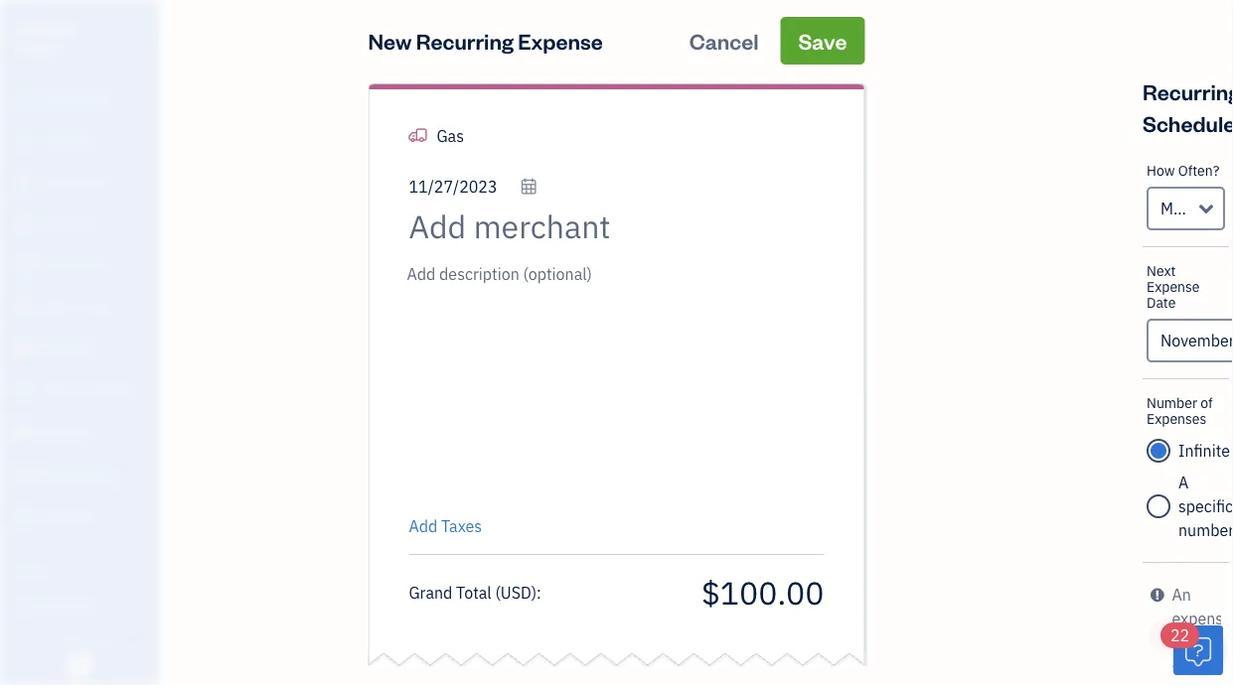 Task type: locate. For each thing, give the bounding box(es) containing it.
team members link
[[5, 589, 153, 623]]

company owner
[[16, 18, 78, 56]]

main element
[[0, 0, 209, 686]]

option group containing infinite
[[1143, 380, 1234, 564]]

items and services link
[[5, 625, 153, 660]]

usd
[[501, 583, 532, 603]]

Amount (USD) text field
[[700, 572, 825, 614]]

expense
[[1173, 609, 1233, 630]]

add
[[409, 516, 438, 537]]

resource center badge image
[[1174, 626, 1224, 676]]

22
[[1171, 626, 1190, 647]]

expense
[[518, 26, 603, 55], [1147, 278, 1201, 296]]

1 horizontal spatial expense
[[1147, 278, 1201, 296]]

number
[[1179, 520, 1234, 541]]

Use the arrow keys to pick a date field
[[409, 176, 538, 197]]

will
[[1173, 633, 1197, 654]]

1 vertical spatial expense
[[1147, 278, 1201, 296]]

items
[[15, 634, 46, 650]]

22 button
[[1161, 623, 1224, 676]]

a
[[1179, 473, 1189, 494]]

next
[[1147, 262, 1177, 280]]

0 horizontal spatial expense
[[518, 26, 603, 55]]

schedule
[[1143, 109, 1234, 137]]

apps link
[[5, 552, 153, 587]]

grand
[[409, 583, 453, 603]]

Next Issue Date text field
[[1147, 319, 1234, 363]]

0 horizontal spatial recurring
[[416, 26, 514, 55]]

monthly
[[1161, 198, 1219, 219]]

Merchant text field
[[409, 207, 681, 247]]

Category text field
[[437, 124, 607, 148]]

grand total ( usd ):
[[409, 583, 542, 603]]

):
[[532, 583, 542, 603]]

team
[[15, 597, 46, 613]]

cancel button
[[672, 17, 777, 65]]

cancel
[[690, 26, 759, 55]]

1 horizontal spatial recurring
[[1143, 77, 1234, 105]]

often?
[[1179, 162, 1220, 180]]

services
[[72, 634, 120, 650]]

recurring up schedule
[[1143, 77, 1234, 105]]

number
[[1147, 394, 1198, 413]]

invoice image
[[13, 214, 37, 234]]

created
[[1173, 657, 1227, 678]]

option group
[[1143, 380, 1234, 564]]

taxes
[[442, 516, 482, 537]]

recurring right new
[[416, 26, 514, 55]]

dashboard image
[[13, 88, 37, 108]]

recurring
[[416, 26, 514, 55], [1143, 77, 1234, 105]]

next expense date
[[1147, 262, 1201, 312]]

members
[[49, 597, 102, 613]]



Task type: vqa. For each thing, say whether or not it's contained in the screenshot.
SAVE button at the top right of page
yes



Task type: describe. For each thing, give the bounding box(es) containing it.
date
[[1147, 294, 1177, 312]]

new recurring expense
[[368, 26, 603, 55]]

1 vertical spatial recurring
[[1143, 77, 1234, 105]]

an expense will be created e
[[1173, 585, 1233, 686]]

an
[[1173, 585, 1192, 606]]

apps
[[15, 560, 44, 577]]

next expense date element
[[1143, 248, 1234, 380]]

client image
[[13, 130, 37, 150]]

add taxes button
[[409, 515, 482, 539]]

timer image
[[13, 381, 37, 401]]

money image
[[13, 423, 37, 442]]

items and services
[[15, 634, 120, 650]]

number of expenses
[[1147, 394, 1214, 428]]

0 vertical spatial recurring
[[416, 26, 514, 55]]

report image
[[13, 506, 37, 526]]

Description text field
[[399, 262, 815, 501]]

recurring schedule
[[1143, 77, 1234, 137]]

a specific number
[[1179, 473, 1234, 541]]

company
[[16, 18, 78, 37]]

how
[[1147, 162, 1176, 180]]

of
[[1201, 394, 1214, 413]]

payment image
[[13, 256, 37, 275]]

new
[[368, 26, 412, 55]]

team members
[[15, 597, 102, 613]]

exclamationcircle image
[[1151, 584, 1165, 608]]

total
[[456, 583, 492, 603]]

infinite
[[1179, 441, 1231, 462]]

project image
[[13, 339, 37, 359]]

add taxes
[[409, 516, 482, 537]]

save button
[[781, 17, 865, 65]]

estimate image
[[13, 172, 37, 192]]

and
[[48, 634, 69, 650]]

be
[[1201, 633, 1219, 654]]

freshbooks image
[[64, 654, 95, 678]]

0 vertical spatial expense
[[518, 26, 603, 55]]

save
[[799, 26, 848, 55]]

how often? element
[[1143, 147, 1230, 248]]

how often?
[[1147, 162, 1220, 180]]

expenses
[[1147, 410, 1207, 428]]

chart image
[[13, 464, 37, 484]]

expense image
[[13, 297, 37, 317]]

(
[[496, 583, 501, 603]]

specific
[[1179, 497, 1234, 517]]

owner
[[16, 39, 55, 56]]

Recurring Template Frequency field
[[1147, 187, 1226, 231]]



